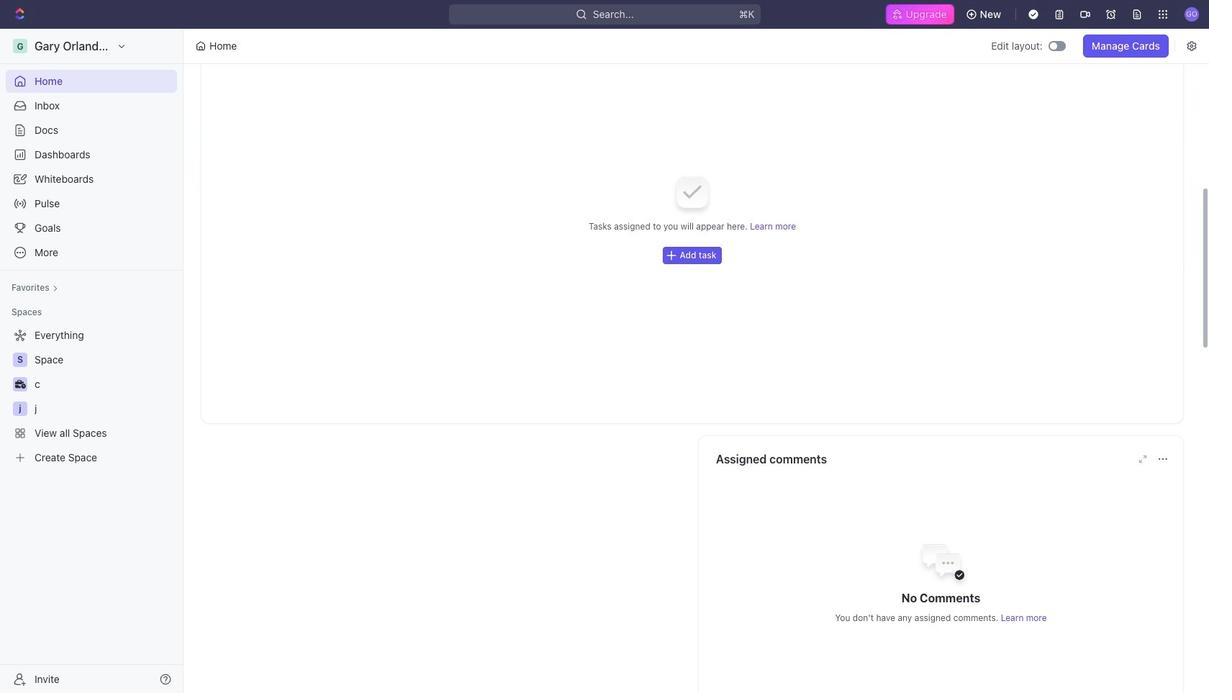 Task type: describe. For each thing, give the bounding box(es) containing it.
tree inside sidebar navigation
[[6, 324, 177, 470]]

business time image
[[15, 380, 26, 389]]

sidebar navigation
[[0, 29, 187, 694]]

j, , element
[[13, 402, 27, 416]]



Task type: locate. For each thing, give the bounding box(es) containing it.
space, , element
[[13, 353, 27, 367]]

tree
[[6, 324, 177, 470]]

gary orlando's workspace, , element
[[13, 39, 27, 53]]



Task type: vqa. For each thing, say whether or not it's contained in the screenshot.
tree
yes



